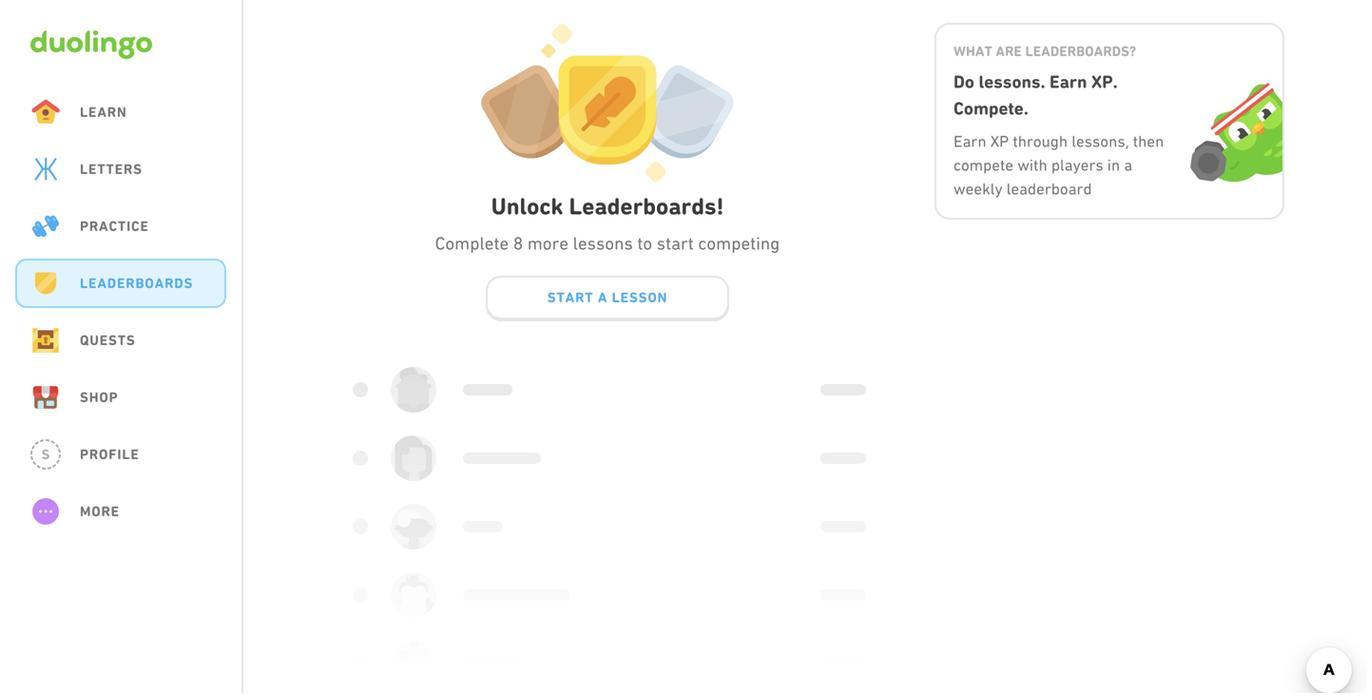 Task type: describe. For each thing, give the bounding box(es) containing it.
quests
[[80, 332, 136, 349]]

lessons,
[[1072, 132, 1129, 150]]

complete 8 more lessons to start competing
[[435, 233, 780, 253]]

lessons
[[573, 233, 633, 253]]

what
[[954, 43, 993, 59]]

do lessons. earn xp. compete.
[[954, 71, 1118, 119]]

with
[[1018, 156, 1048, 174]]

compete.
[[954, 98, 1029, 119]]

learn link
[[15, 87, 226, 137]]

letters
[[80, 161, 142, 177]]

then
[[1133, 132, 1164, 150]]

earn xp through lessons, then compete with players in a weekly leaderboard
[[954, 132, 1164, 198]]

leaderboards!
[[569, 193, 724, 220]]

unlock leaderboards!
[[491, 193, 724, 220]]

weekly
[[954, 180, 1003, 198]]

what are leaderboards?
[[954, 43, 1136, 59]]

lesson
[[612, 289, 668, 306]]

a
[[598, 289, 608, 306]]

more
[[527, 233, 569, 253]]

practice link
[[15, 202, 226, 251]]

more button
[[15, 487, 226, 536]]

practice
[[80, 218, 149, 234]]

profile
[[80, 446, 139, 463]]

leaderboard
[[1007, 180, 1092, 198]]

complete
[[435, 233, 509, 253]]

learn
[[80, 104, 127, 120]]

through
[[1013, 132, 1068, 150]]

8
[[513, 233, 523, 253]]



Task type: locate. For each thing, give the bounding box(es) containing it.
s
[[41, 446, 50, 463]]

xp
[[991, 132, 1009, 150]]

earn inside earn xp through lessons, then compete with players in a weekly leaderboard
[[954, 132, 987, 150]]

earn
[[1050, 71, 1087, 92], [954, 132, 987, 150]]

do
[[954, 71, 975, 92]]

in
[[1108, 156, 1120, 174]]

start
[[657, 233, 694, 253]]

start
[[547, 289, 594, 306]]

a
[[1124, 156, 1133, 174]]

lessons.
[[979, 71, 1046, 92]]

earn up compete
[[954, 132, 987, 150]]

are
[[996, 43, 1022, 59]]

shop
[[80, 389, 118, 406]]

earn inside do lessons. earn xp. compete.
[[1050, 71, 1087, 92]]

leaderboards
[[80, 275, 193, 291]]

leaderboards?
[[1025, 43, 1136, 59]]

quests link
[[15, 316, 226, 365]]

compete
[[954, 156, 1014, 174]]

earn down leaderboards?
[[1050, 71, 1087, 92]]

competing
[[698, 233, 780, 253]]

unlock
[[491, 193, 563, 220]]

shop link
[[15, 373, 226, 422]]

players
[[1052, 156, 1104, 174]]

0 vertical spatial earn
[[1050, 71, 1087, 92]]

1 horizontal spatial earn
[[1050, 71, 1087, 92]]

start a lesson link
[[486, 276, 729, 321]]

leaderboards link
[[15, 259, 226, 308]]

start a lesson
[[547, 289, 668, 306]]

more
[[80, 503, 120, 520]]

0 horizontal spatial earn
[[954, 132, 987, 150]]

to
[[637, 233, 653, 253]]

letters link
[[15, 145, 226, 194]]

xp.
[[1092, 71, 1118, 92]]

1 vertical spatial earn
[[954, 132, 987, 150]]



Task type: vqa. For each thing, say whether or not it's contained in the screenshot.
compete.
yes



